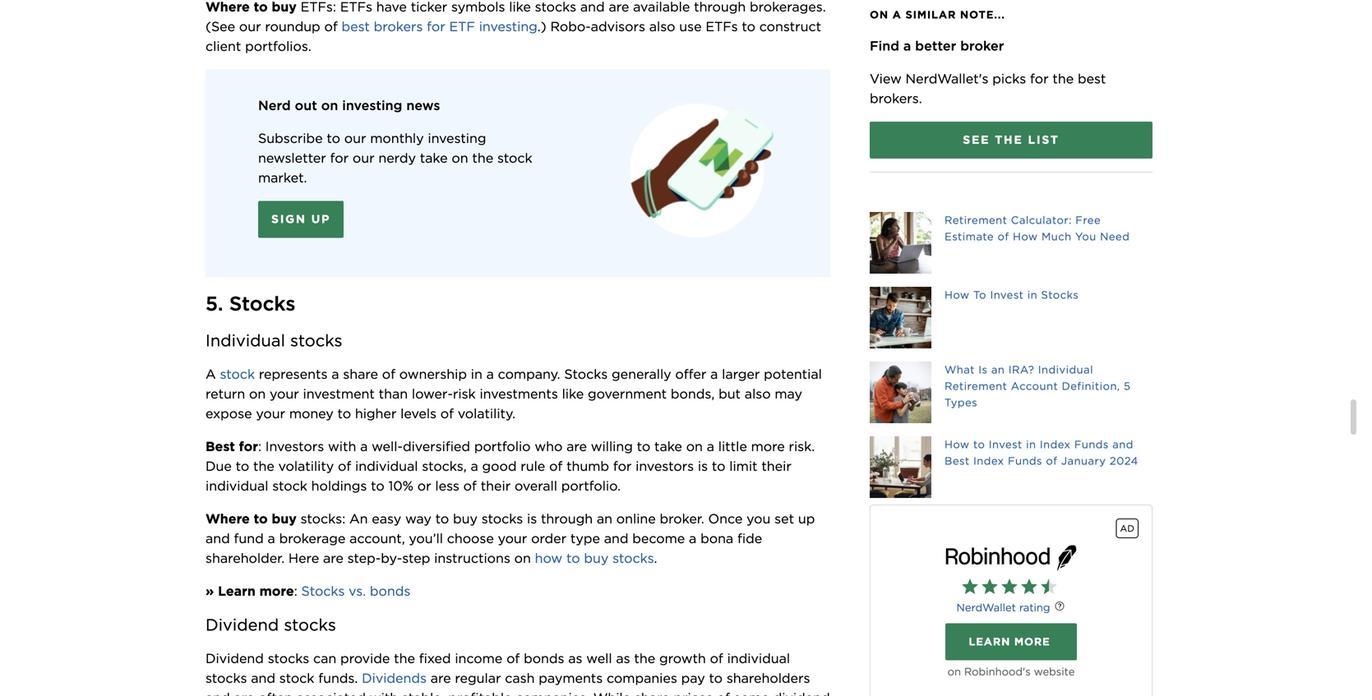 Task type: locate. For each thing, give the bounding box(es) containing it.
on
[[321, 97, 338, 113], [452, 150, 469, 166], [249, 386, 266, 402], [687, 439, 703, 455], [515, 551, 531, 567], [948, 666, 962, 679]]

but
[[719, 386, 741, 402]]

2 vertical spatial individual
[[728, 651, 791, 667]]

how down calculator: on the right top of page
[[1013, 230, 1039, 243]]

in right to
[[1028, 289, 1038, 301]]

5.
[[206, 292, 223, 316]]

1 vertical spatial an
[[597, 511, 613, 527]]

of up than
[[382, 366, 396, 382]]

1 vertical spatial investing
[[342, 97, 403, 113]]

1 vertical spatial index
[[974, 455, 1005, 468]]

more up dividend stocks
[[260, 584, 294, 600]]

1 vertical spatial is
[[527, 511, 537, 527]]

1 horizontal spatial take
[[655, 439, 683, 455]]

investing for monthly
[[428, 130, 487, 146]]

learn right »
[[218, 584, 256, 600]]

much
[[1042, 230, 1072, 243]]

with inside are regular cash payments companies pay to shareholders and are often associated with stable, profitable companies. while share prices of some dividen
[[370, 690, 398, 697]]

0 vertical spatial index
[[1040, 438, 1071, 451]]

0 vertical spatial funds
[[1075, 438, 1110, 451]]

levels
[[401, 406, 437, 422]]

investing down the 'news'
[[428, 130, 487, 146]]

1 horizontal spatial buy
[[453, 511, 478, 527]]

0 vertical spatial individual
[[355, 459, 418, 475]]

0 vertical spatial bonds
[[370, 584, 411, 600]]

0 horizontal spatial index
[[974, 455, 1005, 468]]

.) robo-advisors also use etfs to construct client portfolios.
[[206, 18, 826, 54]]

also inside .) robo-advisors also use etfs to construct client portfolios.
[[650, 18, 676, 34]]

more
[[751, 439, 785, 455], [260, 584, 294, 600]]

an inside "stocks: an easy way to buy stocks is through an online broker. once you set up and fund a brokerage account, you'll choose your order type and become a bona fide shareholder. here are step-by-step instructions on"
[[597, 511, 613, 527]]

dividend stocks
[[206, 616, 336, 635]]

stock inside dividend stocks can provide the fixed income of bonds as well as the growth of individual stocks and stock funds.
[[280, 671, 315, 687]]

1 vertical spatial how
[[945, 289, 970, 301]]

0 horizontal spatial funds
[[1008, 455, 1043, 468]]

0 horizontal spatial etfs
[[340, 0, 373, 15]]

ira?
[[1009, 364, 1035, 376]]

for inside subscribe to our monthly investing newsletter for our nerdy take on the stock market.
[[330, 150, 349, 166]]

0 vertical spatial with
[[328, 439, 356, 455]]

of inside are regular cash payments companies pay to shareholders and are often associated with stable, profitable companies. while share prices of some dividen
[[717, 690, 730, 697]]

stocks up .)
[[535, 0, 577, 15]]

funds up january
[[1075, 438, 1110, 451]]

are inside : investors with a well-diversified portfolio who are willing to take on a little more risk. due to the volatility of individual stocks, a good rule of thumb for investors is to limit their individual stock holdings to 10% or less of their overall portfolio.
[[567, 439, 587, 455]]

0 horizontal spatial through
[[541, 511, 593, 527]]

0 vertical spatial through
[[694, 0, 746, 15]]

are up thumb
[[567, 439, 587, 455]]

to inside the how to invest in index funds and best index funds of january 2024
[[974, 438, 986, 451]]

2 retirement from the top
[[945, 380, 1008, 393]]

through
[[694, 0, 746, 15], [541, 511, 593, 527]]

through up use on the top right
[[694, 0, 746, 15]]

2 dividend from the top
[[206, 651, 264, 667]]

to
[[742, 18, 756, 34], [327, 130, 341, 146], [338, 406, 351, 422], [974, 438, 986, 451], [637, 439, 651, 455], [236, 459, 249, 475], [712, 459, 726, 475], [371, 478, 385, 494], [254, 511, 268, 527], [436, 511, 449, 527], [567, 551, 580, 567], [709, 671, 723, 687]]

portfolios.
[[245, 38, 312, 54]]

invest right to
[[991, 289, 1024, 301]]

1 vertical spatial through
[[541, 511, 593, 527]]

by-
[[381, 551, 402, 567]]

our down nerd out on investing news
[[344, 130, 366, 146]]

how to buy stocks link
[[531, 551, 654, 567]]

0 vertical spatial etfs
[[340, 0, 373, 15]]

on down stock link on the bottom left
[[249, 386, 266, 402]]

share
[[343, 366, 378, 382], [635, 690, 670, 697]]

1 vertical spatial share
[[635, 690, 670, 697]]

etfs inside etfs: etfs have ticker symbols like stocks and are available through brokerages. (see our roundup of
[[340, 0, 373, 15]]

individual down due
[[206, 478, 269, 494]]

1 vertical spatial best
[[945, 455, 970, 468]]

1 horizontal spatial share
[[635, 690, 670, 697]]

learn
[[218, 584, 256, 600], [969, 636, 1011, 649]]

also inside represents a share of ownership in a company. stocks generally offer a larger potential return on your investment than lower-risk investments like government bonds, but also may expose your money to higher levels of volatility.
[[745, 386, 771, 402]]

of inside the how to invest in index funds and best index funds of january 2024
[[1047, 455, 1058, 468]]

best inside "view nerdwallet's picks for the best brokers."
[[1078, 71, 1107, 87]]

how to buy stocks .
[[531, 551, 658, 567]]

is
[[979, 364, 988, 376]]

0 vertical spatial invest
[[991, 289, 1024, 301]]

1 vertical spatial like
[[562, 386, 584, 402]]

index
[[1040, 438, 1071, 451], [974, 455, 1005, 468]]

on inside "stocks: an easy way to buy stocks is through an online broker. once you set up and fund a brokerage account, you'll choose your order type and become a bona fide shareholder. here are step-by-step instructions on"
[[515, 551, 531, 567]]

of down etfs:
[[324, 18, 338, 34]]

0 horizontal spatial share
[[343, 366, 378, 382]]

1 horizontal spatial with
[[370, 690, 398, 697]]

who
[[535, 439, 563, 455]]

a
[[893, 8, 902, 21], [904, 38, 912, 54], [332, 366, 339, 382], [487, 366, 494, 382], [711, 366, 718, 382], [360, 439, 368, 455], [707, 439, 715, 455], [471, 459, 479, 475], [268, 531, 275, 547], [689, 531, 697, 547]]

to up "fund"
[[254, 511, 268, 527]]

1 horizontal spatial learn
[[969, 636, 1011, 649]]

on right nerdy
[[452, 150, 469, 166]]

website
[[1034, 666, 1075, 679]]

you
[[1076, 230, 1097, 243]]

set
[[775, 511, 795, 527]]

learn more
[[969, 636, 1051, 649]]

rated 4.3 out of 5 image
[[962, 578, 1061, 598]]

through inside etfs: etfs have ticker symbols like stocks and are available through brokerages. (see our roundup of
[[694, 0, 746, 15]]

how to invest in stocks link
[[870, 287, 1153, 349]]

a right find
[[904, 38, 912, 54]]

to down types
[[974, 438, 986, 451]]

1 vertical spatial your
[[256, 406, 285, 422]]

0 horizontal spatial buy
[[272, 511, 297, 527]]

on left how
[[515, 551, 531, 567]]

what
[[945, 364, 975, 376]]

2 horizontal spatial individual
[[728, 651, 791, 667]]

an inside what is an ira? individual retirement account definition, 5 types
[[992, 364, 1005, 376]]

with up holdings
[[328, 439, 356, 455]]

1 retirement from the top
[[945, 214, 1008, 227]]

associated
[[297, 690, 366, 697]]

1 horizontal spatial also
[[745, 386, 771, 402]]

like
[[509, 0, 531, 15], [562, 386, 584, 402]]

0 vertical spatial our
[[239, 18, 261, 34]]

stocks inside represents a share of ownership in a company. stocks generally offer a larger potential return on your investment than lower-risk investments like government bonds, but also may expose your money to higher levels of volatility.
[[565, 366, 608, 382]]

a left good
[[471, 459, 479, 475]]

buy
[[272, 511, 297, 527], [453, 511, 478, 527], [584, 551, 609, 567]]

find
[[870, 38, 900, 54]]

dividend for dividend stocks
[[206, 616, 279, 635]]

0 horizontal spatial :
[[258, 439, 262, 455]]

individual up shareholders
[[728, 651, 791, 667]]

bonds
[[370, 584, 411, 600], [524, 651, 565, 667]]

retirement inside retirement calculator: free estimate of how much you need
[[945, 214, 1008, 227]]

1 vertical spatial invest
[[989, 438, 1023, 451]]

share down companies
[[635, 690, 670, 697]]

how inside retirement calculator: free estimate of how much you need
[[1013, 230, 1039, 243]]

for right picks
[[1031, 71, 1049, 87]]

0 horizontal spatial individual
[[206, 331, 285, 351]]

2 horizontal spatial buy
[[584, 551, 609, 567]]

subscribe to our monthly investing newsletter for our nerdy take on the stock market.
[[258, 130, 537, 186]]

0 vertical spatial is
[[698, 459, 708, 475]]

and down online
[[604, 531, 629, 547]]

1 horizontal spatial best
[[1078, 71, 1107, 87]]

0 horizontal spatial is
[[527, 511, 537, 527]]

retirement up estimate
[[945, 214, 1008, 227]]

0 vertical spatial their
[[762, 459, 792, 475]]

investing
[[479, 18, 538, 34], [342, 97, 403, 113], [428, 130, 487, 146]]

way
[[405, 511, 432, 527]]

of right the less
[[464, 478, 477, 494]]

find a better broker
[[870, 38, 1005, 54]]

0 vertical spatial also
[[650, 18, 676, 34]]

to down little
[[712, 459, 726, 475]]

invest inside the how to invest in index funds and best index funds of january 2024
[[989, 438, 1023, 451]]

instructions
[[434, 551, 511, 567]]

roundup
[[265, 18, 321, 34]]

for right newsletter
[[330, 150, 349, 166]]

2 vertical spatial investing
[[428, 130, 487, 146]]

also
[[650, 18, 676, 34], [745, 386, 771, 402]]

you
[[747, 511, 771, 527]]

like right investments
[[562, 386, 584, 402]]

0 vertical spatial like
[[509, 0, 531, 15]]

1 dividend from the top
[[206, 616, 279, 635]]

buy up choose
[[453, 511, 478, 527]]

on inside subscribe to our monthly investing newsletter for our nerdy take on the stock market.
[[452, 150, 469, 166]]

0 vertical spatial investing
[[479, 18, 538, 34]]

1 horizontal spatial individual
[[1039, 364, 1094, 376]]

stocks down 'much'
[[1042, 289, 1079, 301]]

0 horizontal spatial best
[[342, 18, 370, 34]]

how left to
[[945, 289, 970, 301]]

of right growth
[[710, 651, 724, 667]]

on left robinhood's
[[948, 666, 962, 679]]

as up "payments"
[[569, 651, 583, 667]]

2 vertical spatial our
[[353, 150, 375, 166]]

bonds right vs.
[[370, 584, 411, 600]]

0 horizontal spatial an
[[597, 511, 613, 527]]

0 horizontal spatial as
[[569, 651, 583, 667]]

0 horizontal spatial best
[[206, 439, 235, 455]]

share up the investment
[[343, 366, 378, 382]]

1 vertical spatial with
[[370, 690, 398, 697]]

0 vertical spatial dividend
[[206, 616, 279, 635]]

stocks inside "stocks: an easy way to buy stocks is through an online broker. once you set up and fund a brokerage account, you'll choose your order type and become a bona fide shareholder. here are step-by-step instructions on"
[[482, 511, 523, 527]]

0 horizontal spatial also
[[650, 18, 676, 34]]

for inside : investors with a well-diversified portfolio who are willing to take on a little more risk. due to the volatility of individual stocks, a good rule of thumb for investors is to limit their individual stock holdings to 10% or less of their overall portfolio.
[[614, 459, 632, 475]]

on
[[870, 8, 889, 21]]

for down willing
[[614, 459, 632, 475]]

0 vertical spatial how
[[1013, 230, 1039, 243]]

your down represents
[[270, 386, 299, 402]]

and up the often
[[251, 671, 276, 687]]

how for to
[[945, 438, 970, 451]]

out
[[295, 97, 317, 113]]

1 vertical spatial take
[[655, 439, 683, 455]]

of left some
[[717, 690, 730, 697]]

1 vertical spatial individual
[[206, 478, 269, 494]]

fide
[[738, 531, 763, 547]]

sign
[[271, 212, 307, 226]]

investing down symbols in the left of the page
[[479, 18, 538, 34]]

more up the limit
[[751, 439, 785, 455]]

1 horizontal spatial like
[[562, 386, 584, 402]]

on a similar note...
[[870, 8, 1006, 21]]

0 vertical spatial :
[[258, 439, 262, 455]]

share inside are regular cash payments companies pay to shareholders and are often associated with stable, profitable companies. while share prices of some dividen
[[635, 690, 670, 697]]

in down what is an ira? individual retirement account definition, 5 types link
[[1027, 438, 1037, 451]]

1 vertical spatial best
[[1078, 71, 1107, 87]]

of
[[324, 18, 338, 34], [998, 230, 1010, 243], [382, 366, 396, 382], [441, 406, 454, 422], [1047, 455, 1058, 468], [338, 459, 351, 475], [550, 459, 563, 475], [464, 478, 477, 494], [507, 651, 520, 667], [710, 651, 724, 667], [717, 690, 730, 697]]

is
[[698, 459, 708, 475], [527, 511, 537, 527]]

to right way
[[436, 511, 449, 527]]

» learn more : stocks vs. bonds
[[206, 584, 411, 600]]

funds left january
[[1008, 455, 1043, 468]]

1 horizontal spatial an
[[992, 364, 1005, 376]]

1 horizontal spatial through
[[694, 0, 746, 15]]

take up the investors
[[655, 439, 683, 455]]

1 horizontal spatial as
[[616, 651, 631, 667]]

and inside etfs: etfs have ticker symbols like stocks and are available through brokerages. (see our roundup of
[[581, 0, 605, 15]]

our left nerdy
[[353, 150, 375, 166]]

bonds inside dividend stocks can provide the fixed income of bonds as well as the growth of individual stocks and stock funds.
[[524, 651, 565, 667]]

index up january
[[1040, 438, 1071, 451]]

buy for how to buy stocks .
[[584, 551, 609, 567]]

like inside represents a share of ownership in a company. stocks generally offer a larger potential return on your investment than lower-risk investments like government bonds, but also may expose your money to higher levels of volatility.
[[562, 386, 584, 402]]

0 vertical spatial retirement
[[945, 214, 1008, 227]]

1 vertical spatial :
[[294, 584, 298, 600]]

investment
[[303, 386, 375, 402]]

represents a share of ownership in a company. stocks generally offer a larger potential return on your investment than lower-risk investments like government bonds, but also may expose your money to higher levels of volatility.
[[206, 366, 826, 422]]

best down types
[[945, 455, 970, 468]]

stocks down become
[[613, 551, 654, 567]]

of inside retirement calculator: free estimate of how much you need
[[998, 230, 1010, 243]]

like up .) robo-advisors also use etfs to construct client portfolios.
[[509, 0, 531, 15]]

1 horizontal spatial bonds
[[524, 651, 565, 667]]

1 horizontal spatial is
[[698, 459, 708, 475]]

0 vertical spatial learn
[[218, 584, 256, 600]]

stocks left vs.
[[302, 584, 345, 600]]

1 vertical spatial bonds
[[524, 651, 565, 667]]

1 vertical spatial learn
[[969, 636, 1011, 649]]

can
[[313, 651, 337, 667]]

1 vertical spatial individual
[[1039, 364, 1094, 376]]

robinhood's
[[965, 666, 1031, 679]]

are up 'advisors' on the left of the page
[[609, 0, 630, 15]]

and left the often
[[206, 690, 230, 697]]

up
[[799, 511, 815, 527]]

dividend down »
[[206, 616, 279, 635]]

dividend inside dividend stocks can provide the fixed income of bonds as well as the growth of individual stocks and stock funds.
[[206, 651, 264, 667]]

1 vertical spatial in
[[471, 366, 483, 382]]

limit
[[730, 459, 758, 475]]

etfs
[[340, 0, 373, 15], [706, 18, 738, 34]]

1 vertical spatial retirement
[[945, 380, 1008, 393]]

buy up brokerage
[[272, 511, 297, 527]]

order
[[531, 531, 567, 547]]

how down types
[[945, 438, 970, 451]]

in for how to invest in index funds and best index funds of january 2024
[[1027, 438, 1037, 451]]

january
[[1062, 455, 1107, 468]]

: down here at the bottom left of page
[[294, 584, 298, 600]]

the inside "view nerdwallet's picks for the best brokers."
[[1053, 71, 1074, 87]]

how inside "how to invest in stocks" link
[[945, 289, 970, 301]]

retirement down is
[[945, 380, 1008, 393]]

through up order
[[541, 511, 593, 527]]

2 vertical spatial in
[[1027, 438, 1037, 451]]

0 horizontal spatial with
[[328, 439, 356, 455]]

invest inside "how to invest in stocks" link
[[991, 289, 1024, 301]]

risk
[[453, 386, 476, 402]]

available
[[633, 0, 690, 15]]

to right pay
[[709, 671, 723, 687]]

note...
[[961, 8, 1006, 21]]

investing inside subscribe to our monthly investing newsletter for our nerdy take on the stock market.
[[428, 130, 487, 146]]

of right estimate
[[998, 230, 1010, 243]]

represents
[[259, 366, 328, 382]]

to down the investment
[[338, 406, 351, 422]]

more inside : investors with a well-diversified portfolio who are willing to take on a little more risk. due to the volatility of individual stocks, a good rule of thumb for investors is to limit their individual stock holdings to 10% or less of their overall portfolio.
[[751, 439, 785, 455]]

an
[[350, 511, 368, 527]]

investing up the monthly
[[342, 97, 403, 113]]

1 vertical spatial also
[[745, 386, 771, 402]]

0 vertical spatial more
[[751, 439, 785, 455]]

how inside the how to invest in index funds and best index funds of january 2024
[[945, 438, 970, 451]]

1 horizontal spatial index
[[1040, 438, 1071, 451]]

as right well
[[616, 651, 631, 667]]

0 vertical spatial an
[[992, 364, 1005, 376]]

0 vertical spatial best
[[206, 439, 235, 455]]

and up 2024
[[1113, 438, 1134, 451]]

2 vertical spatial how
[[945, 438, 970, 451]]

0 horizontal spatial bonds
[[370, 584, 411, 600]]

your inside "stocks: an easy way to buy stocks is through an online broker. once you set up and fund a brokerage account, you'll choose your order type and become a bona fide shareholder. here are step-by-step instructions on"
[[498, 531, 527, 547]]

and inside the how to invest in index funds and best index funds of january 2024
[[1113, 438, 1134, 451]]

1 vertical spatial dividend
[[206, 651, 264, 667]]

1 horizontal spatial more
[[751, 439, 785, 455]]

to inside .) robo-advisors also use etfs to construct client portfolios.
[[742, 18, 756, 34]]

your left order
[[498, 531, 527, 547]]

in inside the how to invest in index funds and best index funds of january 2024
[[1027, 438, 1037, 451]]

to down nerd out on investing news
[[327, 130, 341, 146]]

1 horizontal spatial etfs
[[706, 18, 738, 34]]

and up robo-
[[581, 0, 605, 15]]

0 vertical spatial share
[[343, 366, 378, 382]]

in up risk
[[471, 366, 483, 382]]

their down risk.
[[762, 459, 792, 475]]

buy down type
[[584, 551, 609, 567]]

easy
[[372, 511, 402, 527]]

.)
[[538, 18, 547, 34]]

an up type
[[597, 511, 613, 527]]

2 vertical spatial your
[[498, 531, 527, 547]]

where to buy
[[206, 511, 297, 527]]

invest down what is an ira? individual retirement account definition, 5 types link
[[989, 438, 1023, 451]]

individual up stock link on the bottom left
[[206, 331, 285, 351]]

also down available
[[650, 18, 676, 34]]

0 vertical spatial in
[[1028, 289, 1038, 301]]

etfs right use on the top right
[[706, 18, 738, 34]]

to inside are regular cash payments companies pay to shareholders and are often associated with stable, profitable companies. while share prices of some dividen
[[709, 671, 723, 687]]

nerdwallet rating
[[957, 602, 1051, 615]]

rule
[[521, 459, 546, 475]]

0 horizontal spatial their
[[481, 478, 511, 494]]

take inside : investors with a well-diversified portfolio who are willing to take on a little more risk. due to the volatility of individual stocks, a good rule of thumb for investors is to limit their individual stock holdings to 10% or less of their overall portfolio.
[[655, 439, 683, 455]]

less
[[435, 478, 460, 494]]

of up cash
[[507, 651, 520, 667]]

the inside : investors with a well-diversified portfolio who are willing to take on a little more risk. due to the volatility of individual stocks, a good rule of thumb for investors is to limit their individual stock holdings to 10% or less of their overall portfolio.
[[253, 459, 275, 475]]

0 horizontal spatial take
[[420, 150, 448, 166]]

volatility
[[279, 459, 334, 475]]



Task type: describe. For each thing, give the bounding box(es) containing it.
some
[[734, 690, 770, 697]]

once
[[709, 511, 743, 527]]

learn more link
[[946, 624, 1078, 661]]

1 as from the left
[[569, 651, 583, 667]]

bonds,
[[671, 386, 715, 402]]

for down expose
[[239, 439, 258, 455]]

how for to
[[945, 289, 970, 301]]

investing for etf
[[479, 18, 538, 34]]

1 vertical spatial their
[[481, 478, 511, 494]]

step-
[[348, 551, 381, 567]]

investors
[[266, 439, 324, 455]]

share inside represents a share of ownership in a company. stocks generally offer a larger potential return on your investment than lower-risk investments like government bonds, but also may expose your money to higher levels of volatility.
[[343, 366, 378, 382]]

what is an ira? individual retirement account definition, 5 types link
[[870, 362, 1153, 424]]

account,
[[350, 531, 405, 547]]

companies.
[[516, 690, 590, 697]]

a up the investment
[[332, 366, 339, 382]]

2 as from the left
[[616, 651, 631, 667]]

brokers.
[[870, 90, 923, 107]]

have
[[376, 0, 407, 15]]

good
[[482, 459, 517, 475]]

is inside : investors with a well-diversified portfolio who are willing to take on a little more risk. due to the volatility of individual stocks, a good rule of thumb for investors is to limit their individual stock holdings to 10% or less of their overall portfolio.
[[698, 459, 708, 475]]

1 horizontal spatial individual
[[355, 459, 418, 475]]

government
[[588, 386, 667, 402]]

invest for to
[[989, 438, 1023, 451]]

provide
[[341, 651, 390, 667]]

a right the "offer"
[[711, 366, 718, 382]]

vs.
[[349, 584, 366, 600]]

best brokers for etf investing link
[[342, 18, 538, 34]]

company.
[[498, 366, 561, 382]]

money
[[289, 406, 334, 422]]

often
[[258, 690, 293, 697]]

of down the lower-
[[441, 406, 454, 422]]

retirement calculator: free estimate of how much you need
[[945, 214, 1130, 243]]

monthly
[[370, 130, 424, 146]]

robinhood image
[[946, 545, 1078, 572]]

on inside : investors with a well-diversified portfolio who are willing to take on a little more risk. due to the volatility of individual stocks, a good rule of thumb for investors is to limit their individual stock holdings to 10% or less of their overall portfolio.
[[687, 439, 703, 455]]

dividend for dividend stocks can provide the fixed income of bonds as well as the growth of individual stocks and stock funds.
[[206, 651, 264, 667]]

stock link
[[216, 366, 255, 382]]

: inside : investors with a well-diversified portfolio who are willing to take on a little more risk. due to the volatility of individual stocks, a good rule of thumb for investors is to limit their individual stock holdings to 10% or less of their overall portfolio.
[[258, 439, 262, 455]]

buy inside "stocks: an easy way to buy stocks is through an online broker. once you set up and fund a brokerage account, you'll choose your order type and become a bona fide shareholder. here are step-by-step instructions on"
[[453, 511, 478, 527]]

holdings
[[311, 478, 367, 494]]

to down type
[[567, 551, 580, 567]]

in for how to invest in stocks
[[1028, 289, 1038, 301]]

more
[[1015, 636, 1051, 649]]

stocks up represents
[[290, 331, 343, 351]]

better
[[916, 38, 957, 54]]

individual inside what is an ira? individual retirement account definition, 5 types
[[1039, 364, 1094, 376]]

profitable
[[449, 690, 512, 697]]

with inside : investors with a well-diversified portfolio who are willing to take on a little more risk. due to the volatility of individual stocks, a good rule of thumb for investors is to limit their individual stock holdings to 10% or less of their overall portfolio.
[[328, 439, 356, 455]]

our inside etfs: etfs have ticker symbols like stocks and are available through brokerages. (see our roundup of
[[239, 18, 261, 34]]

thumb
[[567, 459, 610, 475]]

funds.
[[319, 671, 358, 687]]

are regular cash payments companies pay to shareholders and are often associated with stable, profitable companies. while share prices of some dividen
[[206, 671, 834, 697]]

0 horizontal spatial individual
[[206, 478, 269, 494]]

online
[[617, 511, 656, 527]]

for inside "view nerdwallet's picks for the best brokers."
[[1031, 71, 1049, 87]]

nerdy
[[379, 150, 416, 166]]

a right on
[[893, 8, 902, 21]]

how to invest in index funds and best index funds of january 2024
[[945, 438, 1139, 468]]

newsletter
[[258, 150, 326, 166]]

lower-
[[412, 386, 453, 402]]

picks
[[993, 71, 1027, 87]]

stocks up individual stocks
[[229, 292, 296, 316]]

cash
[[505, 671, 535, 687]]

through inside "stocks: an easy way to buy stocks is through an online broker. once you set up and fund a brokerage account, you'll choose your order type and become a bona fide shareholder. here are step-by-step instructions on"
[[541, 511, 593, 527]]

choose
[[447, 531, 494, 547]]

»
[[206, 584, 214, 600]]

and inside are regular cash payments companies pay to shareholders and are often associated with stable, profitable companies. while share prices of some dividen
[[206, 690, 230, 697]]

a
[[206, 366, 216, 382]]

potential
[[764, 366, 822, 382]]

you'll
[[409, 531, 443, 547]]

subscribe
[[258, 130, 323, 146]]

stocks inside etfs: etfs have ticker symbols like stocks and are available through brokerages. (see our roundup of
[[535, 0, 577, 15]]

to
[[974, 289, 987, 301]]

a left little
[[707, 439, 715, 455]]

retirement calculator: free estimate of how much you need link
[[870, 212, 1153, 274]]

use
[[680, 18, 702, 34]]

the inside subscribe to our monthly investing newsletter for our nerdy take on the stock market.
[[472, 150, 494, 166]]

etfs inside .) robo-advisors also use etfs to construct client portfolios.
[[706, 18, 738, 34]]

what is an ira? individual retirement account definition, 5 types
[[945, 364, 1131, 409]]

account
[[1012, 380, 1059, 393]]

to inside subscribe to our monthly investing newsletter for our nerdy take on the stock market.
[[327, 130, 341, 146]]

similar
[[906, 8, 957, 21]]

of up holdings
[[338, 459, 351, 475]]

individual inside dividend stocks can provide the fixed income of bonds as well as the growth of individual stocks and stock funds.
[[728, 651, 791, 667]]

return
[[206, 386, 245, 402]]

retirement inside what is an ira? individual retirement account definition, 5 types
[[945, 380, 1008, 393]]

are inside etfs: etfs have ticker symbols like stocks and are available through brokerages. (see our roundup of
[[609, 0, 630, 15]]

broker.
[[660, 511, 705, 527]]

well-
[[372, 439, 403, 455]]

stock inside : investors with a well-diversified portfolio who are willing to take on a little more risk. due to the volatility of individual stocks, a good rule of thumb for investors is to limit their individual stock holdings to 10% or less of their overall portfolio.
[[272, 478, 308, 494]]

a stock
[[206, 366, 255, 382]]

willing
[[591, 439, 633, 455]]

stocks down dividend stocks
[[206, 671, 247, 687]]

nerdwallet rating link
[[957, 602, 1051, 615]]

construct
[[760, 18, 822, 34]]

or
[[418, 478, 432, 494]]

payments
[[539, 671, 603, 687]]

of down 'who'
[[550, 459, 563, 475]]

brokers
[[374, 18, 423, 34]]

are inside "stocks: an easy way to buy stocks is through an online broker. once you set up and fund a brokerage account, you'll choose your order type and become a bona fide shareholder. here are step-by-step instructions on"
[[323, 551, 344, 567]]

stocks:
[[301, 511, 346, 527]]

type
[[571, 531, 600, 547]]

news
[[407, 97, 440, 113]]

see the list
[[963, 133, 1060, 147]]

here
[[289, 551, 319, 567]]

1 horizontal spatial :
[[294, 584, 298, 600]]

of inside etfs: etfs have ticker symbols like stocks and are available through brokerages. (see our roundup of
[[324, 18, 338, 34]]

for down ticker
[[427, 18, 446, 34]]

to left 10%
[[371, 478, 385, 494]]

1 horizontal spatial their
[[762, 459, 792, 475]]

robo-
[[551, 18, 591, 34]]

stocks down » learn more : stocks vs. bonds
[[284, 616, 336, 635]]

a right "fund"
[[268, 531, 275, 547]]

to inside represents a share of ownership in a company. stocks generally offer a larger potential return on your investment than lower-risk investments like government bonds, but also may expose your money to higher levels of volatility.
[[338, 406, 351, 422]]

to down best for in the left of the page
[[236, 459, 249, 475]]

stock inside subscribe to our monthly investing newsletter for our nerdy take on the stock market.
[[498, 150, 533, 166]]

on right out
[[321, 97, 338, 113]]

are left the often
[[234, 690, 255, 697]]

bona
[[701, 531, 734, 547]]

1 vertical spatial our
[[344, 130, 366, 146]]

how is this rating determined? image
[[1042, 590, 1078, 626]]

is inside "stocks: an easy way to buy stocks is through an online broker. once you set up and fund a brokerage account, you'll choose your order type and become a bona fide shareholder. here are step-by-step instructions on"
[[527, 511, 537, 527]]

list
[[1029, 133, 1060, 147]]

generally
[[612, 366, 672, 382]]

a down 'broker.'
[[689, 531, 697, 547]]

and down where
[[206, 531, 230, 547]]

to inside "stocks: an easy way to buy stocks is through an online broker. once you set up and fund a brokerage account, you'll choose your order type and become a bona fide shareholder. here are step-by-step instructions on"
[[436, 511, 449, 527]]

and inside dividend stocks can provide the fixed income of bonds as well as the growth of individual stocks and stock funds.
[[251, 671, 276, 687]]

1 horizontal spatial funds
[[1075, 438, 1110, 451]]

stocks left can
[[268, 651, 309, 667]]

best brokers for etf investing
[[342, 18, 538, 34]]

on inside represents a share of ownership in a company. stocks generally offer a larger potential return on your investment than lower-risk investments like government bonds, but also may expose your money to higher levels of volatility.
[[249, 386, 266, 402]]

5
[[1124, 380, 1131, 393]]

0 horizontal spatial learn
[[218, 584, 256, 600]]

may
[[775, 386, 803, 402]]

invest for to
[[991, 289, 1024, 301]]

take inside subscribe to our monthly investing newsletter for our nerdy take on the stock market.
[[420, 150, 448, 166]]

a left well-
[[360, 439, 368, 455]]

buy for where to buy
[[272, 511, 297, 527]]

definition,
[[1062, 380, 1121, 393]]

pay
[[682, 671, 705, 687]]

little
[[719, 439, 748, 455]]

view
[[870, 71, 902, 87]]

0 vertical spatial best
[[342, 18, 370, 34]]

higher
[[355, 406, 397, 422]]

prices
[[674, 690, 713, 697]]

0 horizontal spatial more
[[260, 584, 294, 600]]

sign up link
[[258, 201, 344, 238]]

0 vertical spatial your
[[270, 386, 299, 402]]

become
[[633, 531, 685, 547]]

growth
[[660, 651, 706, 667]]

are down fixed on the left
[[431, 671, 451, 687]]

a up investments
[[487, 366, 494, 382]]

1 vertical spatial funds
[[1008, 455, 1043, 468]]

to up the investors
[[637, 439, 651, 455]]

how to invest in stocks
[[945, 289, 1079, 301]]

while
[[594, 690, 631, 697]]

where
[[206, 511, 250, 527]]

in inside represents a share of ownership in a company. stocks generally offer a larger potential return on your investment than lower-risk investments like government bonds, but also may expose your money to higher levels of volatility.
[[471, 366, 483, 382]]

brokerage
[[279, 531, 346, 547]]

best inside the how to invest in index funds and best index funds of january 2024
[[945, 455, 970, 468]]

like inside etfs: etfs have ticker symbols like stocks and are available through brokerages. (see our roundup of
[[509, 0, 531, 15]]



Task type: vqa. For each thing, say whether or not it's contained in the screenshot.
insurance inside the the 8am - 11pm EST, 7 days a week Speak to a licensed insurance agent on MedicareEnrollment.com
no



